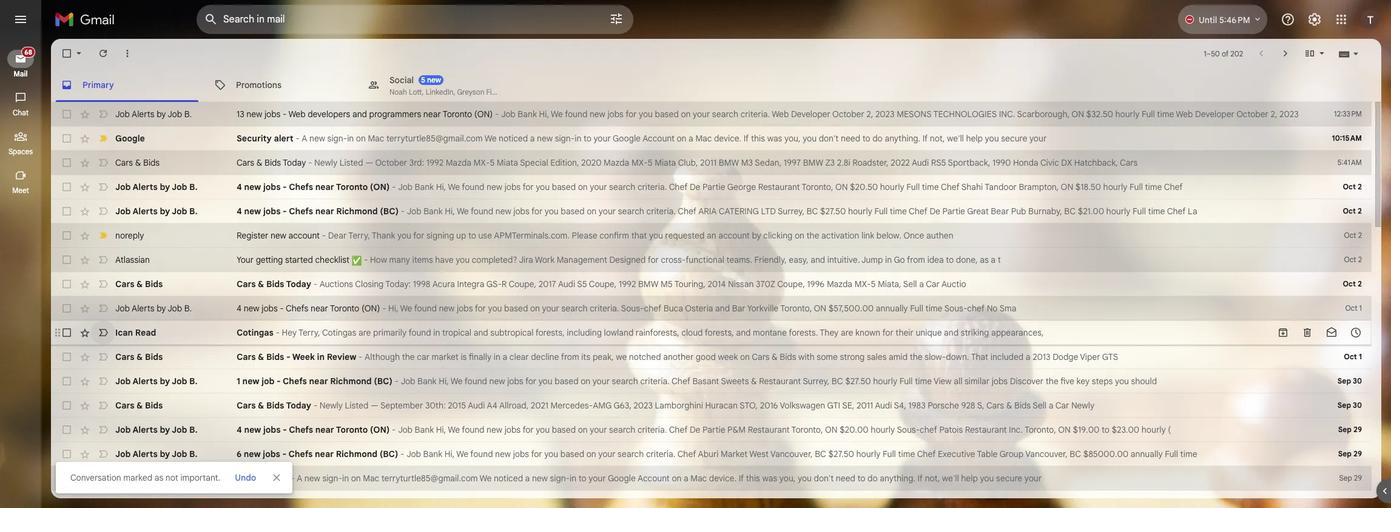 Task type: vqa. For each thing, say whether or not it's contained in the screenshot.


Task type: locate. For each thing, give the bounding box(es) containing it.
de down club,
[[690, 181, 701, 192]]

oct 2 for register new account - dear terry, thank you for signing up to use apmterminals.com. please confirm that you requested an account by clicking on the activation link below. once authen
[[1345, 231, 1363, 240]]

sep 29 for security alert - a new sign-in on mac terryturtle85@gmail.com we noticed a new sign-in to your google account on a mac device. if this was you, you don't need to do anything. if not, we'll help you secure your
[[1340, 473, 1363, 483]]

2 vertical spatial de
[[690, 424, 701, 435]]

4 2 from the top
[[1359, 255, 1363, 264]]

account for sep 29
[[638, 473, 670, 484]]

mx- down jump
[[855, 279, 871, 290]]

1 miata from the left
[[497, 157, 518, 168]]

bmw left "m3"
[[719, 157, 739, 168]]

jobs
[[265, 109, 281, 120], [608, 109, 624, 120], [263, 181, 281, 192], [505, 181, 521, 192], [263, 206, 281, 217], [514, 206, 530, 217], [262, 303, 278, 314], [457, 303, 473, 314], [508, 376, 524, 387], [992, 376, 1008, 387], [263, 424, 281, 435], [505, 424, 521, 435], [263, 449, 280, 460], [513, 449, 529, 460]]

29 for 6 new jobs - chefs near richmond (bc) - job bank hi, we found new jobs for you based on your search criteria. chef aburi market west vancouver, bc $27.50 hourly full time chef executive table group vancouver, bc $85000.00 annually full time
[[1354, 449, 1363, 458]]

$27.50 down strong
[[846, 376, 871, 387]]

(bc)
[[380, 206, 399, 217], [374, 376, 393, 387], [380, 449, 399, 460]]

cars & bids for cars & bids today - auctions closing today: 1998 acura integra gs-r coupe, 2017 audi s5 coupe, 1992 bmw m5 touring, 2014 nissan 370z coupe, 1996 mazda mx-5 miata, sell a car auctio
[[115, 279, 163, 290]]

2 sep 30 from the top
[[1338, 401, 1363, 410]]

aburi
[[698, 449, 719, 460]]

sedan,
[[755, 157, 782, 168]]

job
[[262, 376, 275, 387]]

market
[[432, 351, 459, 362]]

2015
[[448, 400, 466, 411]]

1 horizontal spatial sell
[[1033, 400, 1047, 411]]

navigation
[[0, 39, 42, 508]]

1 vertical spatial need
[[836, 473, 856, 484]]

hourly down $20.00 on the bottom right of the page
[[857, 449, 881, 460]]

criteria. down notched
[[641, 376, 670, 387]]

amid
[[889, 351, 908, 362]]

we
[[616, 351, 627, 362]]

2021
[[531, 400, 549, 411]]

found up edition,
[[565, 109, 588, 120]]

edition,
[[551, 157, 579, 168]]

bc down volkswagen
[[815, 449, 827, 460]]

cars & bids for cars & bids today - newly listed — october 3rd: 1992 mazda mx-5 miata special edition, 2020 mazda mx-5 miata club, 2011 bmw m3 sedan, 1997 bmw z3 2.8i roadster, 2022 audi rs5 sportback, 1990 honda civic dx hatchback, cars
[[115, 157, 160, 168]]

bmw left z3 at the top of the page
[[803, 157, 824, 168]]

no
[[987, 303, 998, 314]]

2 security from the top
[[237, 473, 269, 484]]

2 horizontal spatial coupe,
[[778, 279, 805, 290]]

1 horizontal spatial coupe,
[[589, 279, 617, 290]]

2 cotingas from the left
[[322, 327, 357, 338]]

for
[[626, 109, 637, 120], [523, 181, 534, 192], [532, 206, 543, 217], [414, 230, 425, 241], [648, 254, 659, 265], [475, 303, 486, 314], [883, 327, 894, 338], [526, 376, 537, 387], [523, 424, 534, 435], [531, 449, 542, 460]]

all
[[954, 376, 963, 387]]

3 job alerts by job b. from the top
[[115, 206, 198, 217]]

search for p&m
[[609, 424, 636, 435]]

today for newly listed — september 30th: 2015 audi a4 allroad, 2021 mercedes-amg g63, 2023 lamborghini huracan sto, 2016 volkswagen gti se, 2011 audi s4, 1983 porsche 928 s, cars & bids sell a car newly
[[286, 400, 311, 411]]

older image
[[1280, 47, 1292, 59]]

hatchback,
[[1075, 157, 1119, 168]]

1 account from the left
[[289, 230, 320, 241]]

sep 29 inside row
[[1339, 498, 1363, 507]]

0 horizontal spatial bmw
[[639, 279, 659, 290]]

1 vertical spatial secure
[[997, 473, 1023, 484]]

chef left buca
[[644, 303, 662, 314]]

subtropical
[[491, 327, 534, 338]]

1 vertical spatial help
[[962, 473, 978, 484]]

coupe, right s5
[[589, 279, 617, 290]]

1 job alerts by job b. from the top
[[115, 109, 192, 120]]

from right go at the right of the page
[[908, 254, 926, 265]]

cotingas up the review at the left bottom of page
[[322, 327, 357, 338]]

2 are from the left
[[841, 327, 854, 338]]

restaurant up "table"
[[966, 424, 1007, 435]]

restaurant down 2016
[[748, 424, 790, 435]]

1 horizontal spatial miata
[[655, 157, 676, 168]]

toolbar
[[1272, 327, 1369, 339]]

1 vertical spatial oct 1
[[1345, 352, 1363, 361]]

chefs for 6 new jobs - chefs near richmond (bc) - job bank hi, we found new jobs for you based on your search criteria. chef aburi market west vancouver, bc $27.50 hourly full time chef executive table group vancouver, bc $85000.00 annually full time
[[289, 449, 313, 460]]

toronto, for $57,500.00
[[781, 303, 812, 314]]

4 cars & bids from the top
[[115, 400, 163, 411]]

1 horizontal spatial sous-
[[897, 424, 920, 435]]

alerts for 6 new jobs - chefs near richmond (bc) - job bank hi, we found new jobs for you based on your search criteria. chef aburi market west vancouver, bc $27.50 hourly full time chef executive table group vancouver, bc $85000.00 annually full time
[[133, 449, 158, 460]]

alerts
[[132, 109, 155, 120], [133, 181, 158, 192], [133, 206, 158, 217], [132, 303, 155, 314], [133, 376, 158, 387], [133, 424, 158, 435], [133, 449, 158, 460]]

are right they
[[841, 327, 854, 338]]

2 horizontal spatial web
[[1177, 109, 1194, 120]]

clicking
[[764, 230, 793, 241]]

oct 2 for 4 new jobs - chefs near richmond (bc) - job bank hi, we found new jobs for you based on your search criteria. chef aria catering ltd surrey, bc $27.50 hourly full time chef de partie great bear pub burnaby, bc $21.00 hourly full time chef la
[[1344, 206, 1363, 215]]

do up roadster,
[[873, 133, 883, 144]]

vancouver, right west
[[771, 449, 813, 460]]

by for 4 new jobs - chefs near toronto (on) - job bank hi, we found new jobs for you based on your search criteria. chef de partie george restaurant toronto, on $20.50 hourly full time chef shahi tandoor brampton, on $18.50 hourly full time chef
[[160, 181, 170, 192]]

cotingas left hey
[[237, 327, 274, 338]]

30th:
[[425, 400, 446, 411]]

functional
[[686, 254, 725, 265]]

audi left a4
[[468, 400, 485, 411]]

main content
[[51, 39, 1382, 508]]

✅ image
[[352, 255, 362, 266]]

social, 5 new messages, tab
[[358, 68, 511, 102]]

0 horizontal spatial 2023
[[634, 400, 653, 411]]

0 horizontal spatial terry,
[[299, 327, 320, 338]]

4 4 from the top
[[237, 424, 242, 435]]

1 2 from the top
[[1359, 182, 1363, 191]]

as left not
[[155, 472, 163, 483]]

3 coupe, from the left
[[778, 279, 805, 290]]

0 vertical spatial 1992
[[427, 157, 444, 168]]

1 30 from the top
[[1354, 376, 1363, 385]]

found up use
[[471, 206, 494, 217]]

4 for 4 new jobs - chefs near richmond (bc) - job bank hi, we found new jobs for you based on your search criteria. chef aria catering ltd surrey, bc $27.50 hourly full time chef de partie great bear pub burnaby, bc $21.00 hourly full time chef la
[[237, 206, 242, 217]]

4 new jobs - chefs near toronto (on) - job bank hi, we found new jobs for you based on your search criteria. chef de partie p&m restaurant toronto, on $20.00 hourly sous-chef patois restaurant inc. toronto, on $19.00 to $23.00 hourly (
[[237, 424, 1172, 435]]

full down 2022
[[907, 181, 920, 192]]

1 vertical spatial terry,
[[299, 327, 320, 338]]

bank for job bank hi, we found new jobs for you based on your search criteria. chef aburi market west vancouver, bc $27.50 hourly full time chef executive table group vancouver, bc $85000.00 annually full time
[[423, 449, 443, 460]]

catering
[[719, 206, 759, 217]]

cars & bids for cars & bids today - newly listed — september 30th: 2015 audi a4 allroad, 2021 mercedes-amg g63, 2023 lamborghini huracan sto, 2016 volkswagen gti se, 2011 audi s4, 1983 porsche 928 s, cars & bids sell a car newly
[[115, 400, 163, 411]]

2 cars & bids from the top
[[115, 279, 163, 290]]

alert for sep 29
[[271, 473, 289, 484]]

b. for 13 new jobs - web developers and programmers  near toronto (on) - job bank hi, we found new jobs for you based on your search criteria. web developer october 2, 2023 mesons technologies inc. scarborough, on $32.50 hourly full time web developer october 2, 2023
[[184, 109, 192, 120]]

7 row from the top
[[51, 248, 1372, 272]]

0 vertical spatial partie
[[703, 181, 726, 192]]

1 are from the left
[[359, 327, 371, 338]]

noticed for 10:15 am
[[499, 133, 528, 144]]

developers
[[308, 109, 350, 120]]

chef left no
[[968, 303, 985, 314]]

on left $20.50
[[836, 181, 848, 192]]

5 job alerts by job b. from the top
[[115, 376, 198, 387]]

row containing noreply
[[51, 223, 1372, 248]]

sep
[[1338, 376, 1352, 385], [1338, 401, 1352, 410], [1339, 425, 1352, 434], [1339, 449, 1352, 458], [1340, 473, 1353, 483], [1339, 498, 1352, 507]]

mx- right 2020
[[632, 157, 648, 168]]

0 horizontal spatial annually
[[876, 303, 908, 314]]

0 vertical spatial need
[[841, 133, 861, 144]]

2 forests, from the left
[[705, 327, 734, 338]]

bc right ltd
[[807, 206, 818, 217]]

hourly right $20.00 on the bottom right of the page
[[871, 424, 896, 435]]

1992 down designed
[[619, 279, 636, 290]]

partie for $20.50
[[703, 181, 726, 192]]

tab list containing social
[[51, 68, 1382, 102]]

None checkbox
[[61, 47, 73, 59], [61, 108, 73, 120], [61, 157, 73, 169], [61, 181, 73, 193], [61, 205, 73, 217], [61, 278, 73, 290], [61, 302, 73, 314], [61, 351, 73, 363], [61, 375, 73, 387], [61, 399, 73, 412], [61, 448, 73, 460], [61, 47, 73, 59], [61, 108, 73, 120], [61, 157, 73, 169], [61, 181, 73, 193], [61, 205, 73, 217], [61, 278, 73, 290], [61, 302, 73, 314], [61, 351, 73, 363], [61, 375, 73, 387], [61, 399, 73, 412], [61, 448, 73, 460]]

market
[[721, 449, 748, 460]]

chefs for 4 new jobs - chefs near toronto (on) - job bank hi, we found new jobs for you based on your search criteria. chef de partie george restaurant toronto, on $20.50 hourly full time chef shahi tandoor brampton, on $18.50 hourly full time chef
[[289, 181, 313, 192]]

partie for $20.00
[[703, 424, 726, 435]]

0 vertical spatial oct 1
[[1346, 304, 1363, 313]]

0 vertical spatial you,
[[785, 133, 801, 144]]

1 horizontal spatial 2,
[[1271, 109, 1278, 120]]

don't for sep 29
[[814, 473, 834, 484]]

terryturtle85@gmail.com
[[387, 133, 483, 144], [382, 473, 478, 484]]

2
[[1359, 182, 1363, 191], [1359, 206, 1363, 215], [1359, 231, 1363, 240], [1359, 255, 1363, 264], [1359, 279, 1363, 288]]

3 2 from the top
[[1359, 231, 1363, 240]]

b. for 1 new job - chefs near richmond (bc) - job bank hi, we found new jobs for you based on your search criteria. chef basant sweets & restaurant surrey, bc $27.50 hourly full time view all similar jobs discover the five key steps you should
[[189, 376, 198, 387]]

and right easy,
[[811, 254, 826, 265]]

mazda right 3rd:
[[446, 157, 472, 168]]

mx-
[[474, 157, 490, 168], [632, 157, 648, 168], [855, 279, 871, 290]]

inc.
[[1000, 109, 1016, 120]]

promotions tab
[[205, 68, 358, 102]]

b.
[[184, 109, 192, 120], [189, 181, 198, 192], [189, 206, 198, 217], [184, 303, 192, 314], [189, 376, 198, 387], [189, 424, 198, 435], [189, 449, 198, 460]]

0 horizontal spatial october
[[375, 157, 407, 168]]

2 security alert - a new sign-in on mac terryturtle85@gmail.com we noticed a new sign-in to your google account on a mac device. if this was you, you don't need to do anything. if not, we'll help you secure your from the top
[[237, 473, 1042, 484]]

forests, up 'decline'
[[536, 327, 565, 338]]

help up sportback,
[[967, 133, 983, 144]]

tab list
[[51, 68, 1382, 102]]

register
[[237, 230, 269, 241]]

oct for register new account - dear terry, thank you for signing up to use apmterminals.com. please confirm that you requested an account by clicking on the activation link below. once authen
[[1345, 231, 1357, 240]]

they
[[820, 327, 839, 338]]

1 horizontal spatial car
[[1056, 400, 1070, 411]]

vancouver, right group
[[1026, 449, 1068, 460]]

full right '$21.00'
[[1133, 206, 1147, 217]]

$18.50
[[1076, 181, 1102, 192]]

0 vertical spatial we'll
[[948, 133, 964, 144]]

0 horizontal spatial account
[[289, 230, 320, 241]]

0 vertical spatial as
[[980, 254, 989, 265]]

1 vertical spatial $27.50
[[846, 376, 871, 387]]

2 30 from the top
[[1354, 401, 1363, 410]]

0 vertical spatial terryturtle85@gmail.com
[[387, 133, 483, 144]]

was for 10:15 am
[[768, 133, 783, 144]]

— for october
[[366, 157, 373, 168]]

sous- down auctio
[[945, 303, 968, 314]]

you, for sep 29
[[780, 473, 796, 484]]

we'll down technologies
[[948, 133, 964, 144]]

0 horizontal spatial web
[[289, 109, 306, 120]]

— left september
[[371, 400, 379, 411]]

main content containing social
[[51, 39, 1382, 508]]

listed left september
[[345, 400, 369, 411]]

that
[[972, 351, 989, 362]]

2 vertical spatial partie
[[703, 424, 726, 435]]

3 4 from the top
[[237, 303, 242, 314]]

go
[[894, 254, 906, 265]]

1 vertical spatial from
[[561, 351, 579, 362]]

0 horizontal spatial from
[[561, 351, 579, 362]]

5 inside tab
[[421, 75, 425, 84]]

forests, up week
[[705, 327, 734, 338]]

row
[[51, 102, 1372, 126], [51, 126, 1372, 151], [51, 151, 1372, 175], [51, 175, 1372, 199], [51, 199, 1372, 223], [51, 223, 1372, 248], [51, 248, 1372, 272], [51, 272, 1372, 296], [51, 296, 1372, 321], [51, 321, 1372, 345], [51, 345, 1372, 369], [51, 369, 1372, 393], [51, 393, 1372, 418], [51, 418, 1372, 442], [51, 442, 1372, 466], [51, 466, 1372, 490]]

mail heading
[[0, 69, 41, 79]]

2 vertical spatial richmond
[[336, 449, 378, 460]]

1 vertical spatial not,
[[926, 473, 940, 484]]

its
[[582, 351, 591, 362]]

1 horizontal spatial vancouver,
[[1026, 449, 1068, 460]]

cars & bids - week in review - although the car market is finally in a clear decline from its peak, we notched another good week on cars & bids with some strong sales amid the slow-down. that included a 2013 dodge viper gts
[[237, 351, 1119, 362]]

refresh image
[[97, 47, 109, 59]]

(bc) for 1 new job - chefs near richmond (bc)
[[374, 376, 393, 387]]

newly down developers
[[314, 157, 338, 168]]

1 sep 30 from the top
[[1338, 376, 1363, 385]]

up
[[457, 230, 466, 241]]

30 for 1 new job - chefs near richmond (bc) - job bank hi, we found new jobs for you based on your search criteria. chef basant sweets & restaurant surrey, bc $27.50 hourly full time view all similar jobs discover the five key steps you should
[[1354, 376, 1363, 385]]

1 security from the top
[[237, 133, 272, 144]]

2 2 from the top
[[1359, 206, 1363, 215]]

restaurant for p&m
[[748, 424, 790, 435]]

audi left s5
[[558, 279, 576, 290]]

1 vertical spatial 2011
[[857, 400, 874, 411]]

1 horizontal spatial chef
[[920, 424, 938, 435]]

1 horizontal spatial 2011
[[857, 400, 874, 411]]

1 horizontal spatial october
[[833, 109, 865, 120]]

0 horizontal spatial are
[[359, 327, 371, 338]]

full down s4,
[[883, 449, 896, 460]]

the left five
[[1046, 376, 1059, 387]]

getting
[[256, 254, 283, 265]]

s,
[[978, 400, 985, 411]]

alerts for 13 new jobs - web developers and programmers  near toronto (on) - job bank hi, we found new jobs for you based on your search criteria. web developer october 2, 2023 mesons technologies inc. scarborough, on $32.50 hourly full time web developer october 2, 2023
[[132, 109, 155, 120]]

this for 10:15 am
[[751, 133, 766, 144]]

1 horizontal spatial from
[[908, 254, 926, 265]]

1 vertical spatial a
[[297, 473, 302, 484]]

toronto, up forests.
[[781, 303, 812, 314]]

toronto, right "inc."
[[1025, 424, 1057, 435]]

criteria. down cars & bids today - newly listed — october 3rd: 1992 mazda mx-5 miata special edition, 2020 mazda mx-5 miata club, 2011 bmw m3 sedan, 1997 bmw z3 2.8i roadster, 2022 audi rs5 sportback, 1990 honda civic dx hatchback, cars
[[638, 181, 667, 192]]

2 4 from the top
[[237, 206, 242, 217]]

do for sep 29
[[868, 473, 878, 484]]

2011
[[701, 157, 717, 168], [857, 400, 874, 411]]

we'll
[[948, 133, 964, 144], [943, 473, 960, 484]]

1 cars & bids from the top
[[115, 157, 160, 168]]

1 vertical spatial 30
[[1354, 401, 1363, 410]]

not, for sep 29
[[926, 473, 940, 484]]

richmond for 6 new jobs - chefs near richmond (bc)
[[336, 449, 378, 460]]

in
[[347, 133, 354, 144], [575, 133, 582, 144], [886, 254, 892, 265], [434, 327, 440, 338], [317, 351, 325, 362], [494, 351, 501, 362], [342, 473, 349, 484], [570, 473, 577, 484]]

1 horizontal spatial account
[[719, 230, 750, 241]]

bc down $19.00
[[1070, 449, 1082, 460]]

security down the 6
[[237, 473, 269, 484]]

job alerts by job b. for 1 new job - chefs near richmond (bc) - job bank hi, we found new jobs for you based on your search criteria. chef basant sweets & restaurant surrey, bc $27.50 hourly full time view all similar jobs discover the five key steps you should
[[115, 376, 198, 387]]

1 4 from the top
[[237, 181, 242, 192]]

—
[[366, 157, 373, 168], [371, 400, 379, 411]]

surrey, down "with"
[[803, 376, 830, 387]]

1 vertical spatial alert
[[271, 473, 289, 484]]

toronto, down volkswagen
[[792, 424, 823, 435]]

chefs
[[289, 181, 313, 192], [289, 206, 313, 217], [286, 303, 309, 314], [283, 376, 307, 387], [289, 424, 313, 435], [289, 449, 313, 460]]

sous- down s4,
[[897, 424, 920, 435]]

0 vertical spatial listed
[[340, 157, 363, 168]]

ltd
[[761, 206, 776, 217]]

search in mail image
[[200, 8, 222, 30]]

2 horizontal spatial 2023
[[1280, 109, 1299, 120]]

(bc) down "although"
[[374, 376, 393, 387]]

0 vertical spatial noticed
[[499, 133, 528, 144]]

0 horizontal spatial coupe,
[[509, 279, 537, 290]]

0 vertical spatial anything.
[[885, 133, 921, 144]]

0 vertical spatial do
[[873, 133, 883, 144]]

de up authen
[[930, 206, 941, 217]]

job alerts by job b.
[[115, 109, 192, 120], [115, 181, 198, 192], [115, 206, 198, 217], [115, 303, 192, 314], [115, 376, 198, 387], [115, 424, 198, 435], [115, 449, 198, 460]]

g63,
[[614, 400, 632, 411]]

based for &
[[555, 376, 579, 387]]

criteria.
[[741, 109, 770, 120], [638, 181, 667, 192], [647, 206, 676, 217], [590, 303, 620, 314], [641, 376, 670, 387], [638, 424, 667, 435], [646, 449, 676, 460]]

3 cars & bids from the top
[[115, 351, 163, 362]]

criteria. up that
[[647, 206, 676, 217]]

near for job bank hi, we found new jobs for you based on your search criteria. chef de partie george restaurant toronto, on $20.50 hourly full time chef shahi tandoor brampton, on $18.50 hourly full time chef
[[315, 181, 334, 192]]

important according to google magic. switch
[[97, 472, 109, 484]]

2 coupe, from the left
[[589, 279, 617, 290]]

1 horizontal spatial 2023
[[876, 109, 895, 120]]

2023 left 12:33 pm
[[1280, 109, 1299, 120]]

richmond for 1 new job - chefs near richmond (bc)
[[330, 376, 372, 387]]

miata left club,
[[655, 157, 676, 168]]

near for job bank hi, we found new jobs for you based on your search criteria. chef de partie p&m restaurant toronto, on $20.00 hourly sous-chef patois restaurant inc. toronto, on $19.00 to $23.00 hourly (
[[315, 424, 334, 435]]

restaurant for george
[[759, 181, 800, 192]]

sep 29
[[1339, 425, 1363, 434], [1339, 449, 1363, 458], [1340, 473, 1363, 483], [1339, 498, 1363, 507]]

hi, for job bank hi, we found new jobs for you based on your search criteria. chef de partie p&m restaurant toronto, on $20.00 hourly sous-chef patois restaurant inc. toronto, on $19.00 to $23.00 hourly (
[[436, 424, 446, 435]]

6 row from the top
[[51, 223, 1372, 248]]

1 2, from the left
[[867, 109, 874, 120]]

10 row from the top
[[51, 321, 1372, 345]]

car
[[417, 351, 430, 362]]

b. for 4 new jobs - chefs near toronto (on) - hi, we found new jobs for you based on your search criteria. sous-chef buca osteria and bar yorkville toronto, on $57,500.00 annually full time sous-chef no sma
[[184, 303, 192, 314]]

m5
[[661, 279, 673, 290]]

miata left special
[[497, 157, 518, 168]]

alert down promotions tab
[[274, 133, 294, 144]]

0 vertical spatial 2011
[[701, 157, 717, 168]]

coupe, left 1996
[[778, 279, 805, 290]]

sep inside row
[[1339, 498, 1352, 507]]

1 horizontal spatial forests,
[[705, 327, 734, 338]]

0 vertical spatial sep 30
[[1338, 376, 1363, 385]]

criteria. for &
[[641, 376, 670, 387]]

bank for job bank hi, we found new jobs for you based on your search criteria. chef aria catering ltd surrey, bc $27.50 hourly full time chef de partie great bear pub burnaby, bc $21.00 hourly full time chef la
[[424, 206, 443, 217]]

help
[[967, 133, 983, 144], [962, 473, 978, 484]]

2 developer from the left
[[1196, 109, 1235, 120]]

job alerts by job b. for 6 new jobs - chefs near richmond (bc) - job bank hi, we found new jobs for you based on your search criteria. chef aburi market west vancouver, bc $27.50 hourly full time chef executive table group vancouver, bc $85000.00 annually full time
[[115, 449, 198, 460]]

we'll down executive
[[943, 473, 960, 484]]

by
[[157, 109, 166, 120], [160, 181, 170, 192], [160, 206, 170, 217], [752, 230, 762, 241], [157, 303, 166, 314], [160, 376, 170, 387], [160, 424, 170, 435], [160, 449, 170, 460]]

security for 10:15 am
[[237, 133, 272, 144]]

integra
[[457, 279, 485, 290]]

2 2, from the left
[[1271, 109, 1278, 120]]

alerts for 4 new jobs - chefs near toronto (on) - job bank hi, we found new jobs for you based on your search criteria. chef de partie p&m restaurant toronto, on $20.00 hourly sous-chef patois restaurant inc. toronto, on $19.00 to $23.00 hourly (
[[133, 424, 158, 435]]

listed for september
[[345, 400, 369, 411]]

2023 right g63,
[[634, 400, 653, 411]]

1 horizontal spatial developer
[[1196, 109, 1235, 120]]

3 row from the top
[[51, 151, 1372, 175]]

today:
[[386, 279, 411, 290]]

mazda right 1996
[[827, 279, 853, 290]]

1 vertical spatial (bc)
[[374, 376, 393, 387]]

full
[[1142, 109, 1156, 120], [907, 181, 920, 192], [1130, 181, 1144, 192], [875, 206, 888, 217], [1133, 206, 1147, 217], [911, 303, 924, 314], [900, 376, 913, 387], [883, 449, 896, 460], [1166, 449, 1179, 460]]

5 left club,
[[648, 157, 653, 168]]

None checkbox
[[61, 132, 73, 144], [61, 229, 73, 242], [61, 254, 73, 266], [61, 327, 73, 339], [61, 424, 73, 436], [61, 497, 73, 508], [61, 132, 73, 144], [61, 229, 73, 242], [61, 254, 73, 266], [61, 327, 73, 339], [61, 424, 73, 436], [61, 497, 73, 508]]

1 vertical spatial listed
[[345, 400, 369, 411]]

0 horizontal spatial vancouver,
[[771, 449, 813, 460]]

secure down inc.
[[1002, 133, 1028, 144]]

928
[[962, 400, 976, 411]]

oct for 4 new jobs - chefs near toronto (on) - job bank hi, we found new jobs for you based on your search criteria. chef de partie george restaurant toronto, on $20.50 hourly full time chef shahi tandoor brampton, on $18.50 hourly full time chef
[[1344, 182, 1357, 191]]

1 vertical spatial richmond
[[330, 376, 372, 387]]

1 vertical spatial was
[[763, 473, 778, 484]]

1 vertical spatial sep 30
[[1338, 401, 1363, 410]]

job alerts by job b. for 4 new jobs - chefs near richmond (bc) - job bank hi, we found new jobs for you based on your search criteria. chef aria catering ltd surrey, bc $27.50 hourly full time chef de partie great bear pub burnaby, bc $21.00 hourly full time chef la
[[115, 206, 198, 217]]

oct 2 for cars & bids today - auctions closing today: 1998 acura integra gs-r coupe, 2017 audi s5 coupe, 1992 bmw m5 touring, 2014 nissan 370z coupe, 1996 mazda mx-5 miata, sell a car auctio
[[1344, 279, 1363, 288]]

1 developer from the left
[[792, 109, 831, 120]]

29 inside row
[[1354, 498, 1363, 507]]

listed down developers
[[340, 157, 363, 168]]

0 vertical spatial 30
[[1354, 376, 1363, 385]]

important.
[[181, 472, 220, 483]]

criteria. for west
[[646, 449, 676, 460]]

september
[[381, 400, 423, 411]]

sep for job bank hi, we found new jobs for you based on your search criteria. chef basant sweets & restaurant surrey, bc $27.50 hourly full time view all similar jobs discover the five key steps you should
[[1338, 376, 1352, 385]]

nissan
[[728, 279, 754, 290]]

job alerts by job b. for 4 new jobs - chefs near toronto (on) - job bank hi, we found new jobs for you based on your search criteria. chef de partie george restaurant toronto, on $20.50 hourly full time chef shahi tandoor brampton, on $18.50 hourly full time chef
[[115, 181, 198, 192]]

sep 29 row
[[51, 490, 1372, 508]]

account
[[289, 230, 320, 241], [719, 230, 750, 241]]

0 vertical spatial annually
[[876, 303, 908, 314]]

alert
[[274, 133, 294, 144], [271, 473, 289, 484]]

restaurant up 2016
[[760, 376, 801, 387]]

huracan
[[706, 400, 738, 411]]

near for job bank hi, we found new jobs for you based on your search criteria. chef aburi market west vancouver, bc $27.50 hourly full time chef executive table group vancouver, bc $85000.00 annually full time
[[315, 449, 334, 460]]

1 vertical spatial do
[[868, 473, 878, 484]]

newly down the review at the left bottom of page
[[320, 400, 343, 411]]

1 cotingas from the left
[[237, 327, 274, 338]]

1 coupe, from the left
[[509, 279, 537, 290]]

this for sep 29
[[746, 473, 761, 484]]

oct for cars & bids - week in review - although the car market is finally in a clear decline from its peak, we notched another good week on cars & bids with some strong sales amid the slow-down. that included a 2013 dodge viper gts
[[1345, 352, 1358, 361]]

0 vertical spatial from
[[908, 254, 926, 265]]

0 horizontal spatial forests,
[[536, 327, 565, 338]]

- how many items have you completed? jira work management designed for cross-functional teams. friendly, easy, and intuitive. jump in go from idea to done, as a t
[[362, 254, 1001, 265]]

more image
[[121, 47, 134, 59]]

chefs for 4 new jobs - chefs near toronto (on) - job bank hi, we found new jobs for you based on your search criteria. chef de partie p&m restaurant toronto, on $20.00 hourly sous-chef patois restaurant inc. toronto, on $19.00 to $23.00 hourly (
[[289, 424, 313, 435]]

not, up the rs5
[[930, 133, 945, 144]]

do down $20.00 on the bottom right of the page
[[868, 473, 878, 484]]

0 vertical spatial richmond
[[336, 206, 378, 217]]

although
[[365, 351, 400, 362]]

audi left s4,
[[875, 400, 893, 411]]

1 vertical spatial you,
[[780, 473, 796, 484]]

conversation marked as not important.
[[70, 472, 220, 483]]

2 vertical spatial today
[[286, 400, 311, 411]]

newly down key
[[1072, 400, 1095, 411]]

1 horizontal spatial 1992
[[619, 279, 636, 290]]

a
[[302, 133, 307, 144], [297, 473, 302, 484]]

0 vertical spatial de
[[690, 181, 701, 192]]

meet heading
[[0, 186, 41, 195]]

2013
[[1033, 351, 1051, 362]]

5 right social at the top of the page
[[421, 75, 425, 84]]

3 web from the left
[[1177, 109, 1194, 120]]

on left $32.50
[[1072, 109, 1085, 120]]

account up started
[[289, 230, 320, 241]]

new
[[427, 75, 441, 84], [247, 109, 262, 120], [590, 109, 606, 120], [310, 133, 325, 144], [537, 133, 553, 144], [244, 181, 261, 192], [487, 181, 503, 192], [244, 206, 261, 217], [496, 206, 512, 217], [271, 230, 286, 241], [244, 303, 260, 314], [439, 303, 455, 314], [243, 376, 260, 387], [490, 376, 505, 387], [244, 424, 261, 435], [487, 424, 503, 435], [244, 449, 261, 460], [495, 449, 511, 460], [305, 473, 320, 484], [532, 473, 548, 484]]

0 horizontal spatial 2,
[[867, 109, 874, 120]]

chat
[[13, 108, 29, 117]]

device. up sep 29 row
[[709, 473, 737, 484]]

mazda
[[446, 157, 472, 168], [604, 157, 630, 168], [827, 279, 853, 290]]

car left auctio
[[926, 279, 940, 290]]

do for 10:15 am
[[873, 133, 883, 144]]

2011 right 'se,'
[[857, 400, 874, 411]]

0 horizontal spatial cotingas
[[237, 327, 274, 338]]

need up 2.8i
[[841, 133, 861, 144]]

was down west
[[763, 473, 778, 484]]

terry, right dear
[[349, 230, 370, 241]]

car down five
[[1056, 400, 1070, 411]]

1 security alert - a new sign-in on mac terryturtle85@gmail.com we noticed a new sign-in to your google account on a mac device. if this was you, you don't need to do anything. if not, we'll help you secure your from the top
[[237, 133, 1047, 144]]

0 vertical spatial help
[[967, 133, 983, 144]]

support image
[[1281, 12, 1296, 27]]

b. for 4 new jobs - chefs near toronto (on) - job bank hi, we found new jobs for you based on your search criteria. chef de partie george restaurant toronto, on $20.50 hourly full time chef shahi tandoor brampton, on $18.50 hourly full time chef
[[189, 181, 198, 192]]

5:41 am
[[1338, 158, 1363, 167]]

0 vertical spatial (bc)
[[380, 206, 399, 217]]

mx- left special
[[474, 157, 490, 168]]

1 vertical spatial don't
[[814, 473, 834, 484]]

2 job alerts by job b. from the top
[[115, 181, 198, 192]]

security for sep 29
[[237, 473, 269, 484]]

should
[[1132, 376, 1158, 387]]

2 vertical spatial (bc)
[[380, 449, 399, 460]]

1 horizontal spatial cotingas
[[322, 327, 357, 338]]

alert
[[19, 28, 1372, 494]]

and right unique
[[945, 327, 959, 338]]

1 vancouver, from the left
[[771, 449, 813, 460]]

sep 29 for 6 new jobs - chefs near richmond (bc) - job bank hi, we found new jobs for you based on your search criteria. chef aburi market west vancouver, bc $27.50 hourly full time chef executive table group vancouver, bc $85000.00 annually full time
[[1339, 449, 1363, 458]]

a for sep 29
[[297, 473, 302, 484]]

osteria
[[685, 303, 714, 314]]

— left 3rd:
[[366, 157, 373, 168]]

security down 13
[[237, 133, 272, 144]]

this down 13 new jobs - web developers and programmers  near toronto (on) - job bank hi, we found new jobs for you based on your search criteria. web developer october 2, 2023 mesons technologies inc. scarborough, on $32.50 hourly full time web developer october 2, 2023
[[751, 133, 766, 144]]

0 vertical spatial —
[[366, 157, 373, 168]]

buca
[[664, 303, 683, 314]]

secure
[[1002, 133, 1028, 144], [997, 473, 1023, 484]]

the right amid
[[910, 351, 923, 362]]

device.
[[714, 133, 742, 144], [709, 473, 737, 484]]

2 row from the top
[[51, 126, 1372, 151]]

as
[[980, 254, 989, 265], [155, 472, 163, 483]]

items
[[412, 254, 433, 265]]

5 2 from the top
[[1359, 279, 1363, 288]]

0 horizontal spatial sell
[[904, 279, 918, 290]]

30
[[1354, 376, 1363, 385], [1354, 401, 1363, 410]]

some
[[817, 351, 838, 362]]

restaurant up ltd
[[759, 181, 800, 192]]

1 web from the left
[[289, 109, 306, 120]]

7 job alerts by job b. from the top
[[115, 449, 198, 460]]

and left bar
[[716, 303, 730, 314]]

sales
[[867, 351, 887, 362]]

2 for register new account - dear terry, thank you for signing up to use apmterminals.com. please confirm that you requested an account by clicking on the activation link below. once authen
[[1359, 231, 1363, 240]]

spaces heading
[[0, 147, 41, 157]]

6 job alerts by job b. from the top
[[115, 424, 198, 435]]

-
[[283, 109, 287, 120], [495, 109, 499, 120], [296, 133, 300, 144], [308, 157, 312, 168], [283, 181, 287, 192], [392, 181, 396, 192], [283, 206, 287, 217], [401, 206, 405, 217], [322, 230, 326, 241], [364, 254, 368, 265], [314, 279, 318, 290], [280, 303, 284, 314], [382, 303, 386, 314], [276, 327, 280, 338], [287, 351, 291, 362], [359, 351, 363, 362], [277, 376, 281, 387], [395, 376, 399, 387], [314, 400, 318, 411], [283, 424, 287, 435], [392, 424, 396, 435], [283, 449, 287, 460], [401, 449, 405, 460], [291, 473, 295, 484]]

4 job alerts by job b. from the top
[[115, 303, 192, 314]]

0 vertical spatial secure
[[1002, 133, 1028, 144]]

68 link
[[7, 47, 35, 68]]



Task type: describe. For each thing, give the bounding box(es) containing it.
1 horizontal spatial as
[[980, 254, 989, 265]]

m3
[[742, 157, 753, 168]]

t
[[998, 254, 1001, 265]]

today for auctions closing today: 1998 acura integra gs-r coupe, 2017 audi s5 coupe, 1992 bmw m5 touring, 2014 nissan 370z coupe, 1996 mazda mx-5 miata, sell a car auctio
[[286, 279, 311, 290]]

1 vertical spatial partie
[[943, 206, 966, 217]]

hi, for job bank hi, we found new jobs for you based on your search criteria. chef de partie george restaurant toronto, on $20.50 hourly full time chef shahi tandoor brampton, on $18.50 hourly full time chef
[[436, 181, 446, 192]]

$27.50 for vancouver,
[[829, 449, 855, 460]]

chat heading
[[0, 108, 41, 118]]

gts
[[1103, 351, 1119, 362]]

based for p&m
[[552, 424, 576, 435]]

main menu image
[[13, 12, 28, 27]]

2 horizontal spatial chef
[[968, 303, 985, 314]]

Search in mail text field
[[223, 13, 575, 25]]

1 horizontal spatial bmw
[[719, 157, 739, 168]]

(bc) for 6 new jobs - chefs near richmond (bc)
[[380, 449, 399, 460]]

0 horizontal spatial as
[[155, 472, 163, 483]]

1 horizontal spatial terry,
[[349, 230, 370, 241]]

hourly right $18.50
[[1104, 181, 1128, 192]]

discover
[[1011, 376, 1044, 387]]

1 vertical spatial annually
[[1131, 449, 1163, 460]]

need for 10:15 am
[[841, 133, 861, 144]]

hourly down $20.50
[[849, 206, 873, 217]]

toronto for hi, we found new jobs for you based on your search criteria. sous-chef buca osteria and bar yorkville toronto, on $57,500.00 annually full time sous-chef no sma
[[330, 303, 360, 314]]

search for &
[[612, 376, 638, 387]]

b. for 4 new jobs - chefs near richmond (bc) - job bank hi, we found new jobs for you based on your search criteria. chef aria catering ltd surrey, bc $27.50 hourly full time chef de partie great bear pub burnaby, bc $21.00 hourly full time chef la
[[189, 206, 198, 217]]

2 miata from the left
[[655, 157, 676, 168]]

new inside tab
[[427, 75, 441, 84]]

1 horizontal spatial mazda
[[604, 157, 630, 168]]

special
[[520, 157, 549, 168]]

12 row from the top
[[51, 369, 1372, 393]]

undo link
[[230, 467, 261, 489]]

newly for newly listed — september 30th: 2015 audi a4 allroad, 2021 mercedes-amg g63, 2023 lamborghini huracan sto, 2016 volkswagen gti se, 2011 audi s4, 1983 porsche 928 s, cars & bids sell a car newly
[[320, 400, 343, 411]]

hi, for job bank hi, we found new jobs for you based on your search criteria. chef aburi market west vancouver, bc $27.50 hourly full time chef executive table group vancouver, bc $85000.00 annually full time
[[445, 449, 455, 460]]

listed for october
[[340, 157, 363, 168]]

search for west
[[618, 449, 644, 460]]

is
[[461, 351, 467, 362]]

0 horizontal spatial car
[[926, 279, 940, 290]]

five
[[1061, 376, 1075, 387]]

how
[[370, 254, 387, 265]]

device. for 10:15 am
[[714, 133, 742, 144]]

job alerts by job b. for 4 new jobs - chefs near toronto (on) - job bank hi, we found new jobs for you based on your search criteria. chef de partie p&m restaurant toronto, on $20.00 hourly sous-chef patois restaurant inc. toronto, on $19.00 to $23.00 hourly (
[[115, 424, 198, 435]]

today for newly listed — october 3rd: 1992 mazda mx-5 miata special edition, 2020 mazda mx-5 miata club, 2011 bmw m3 sedan, 1997 bmw z3 2.8i roadster, 2022 audi rs5 sportback, 1990 honda civic dx hatchback, cars
[[283, 157, 306, 168]]

anything. for 10:15 am
[[885, 133, 921, 144]]

you, for 10:15 am
[[785, 133, 801, 144]]

help for sep 29
[[962, 473, 978, 484]]

job alerts by job b. for 4 new jobs - chefs near toronto (on) - hi, we found new jobs for you based on your search criteria. sous-chef buca osteria and bar yorkville toronto, on $57,500.00 annually full time sous-chef no sma
[[115, 303, 192, 314]]

designed
[[610, 254, 646, 265]]

b. for 6 new jobs - chefs near richmond (bc) - job bank hi, we found new jobs for you based on your search criteria. chef aburi market west vancouver, bc $27.50 hourly full time chef executive table group vancouver, bc $85000.00 annually full time
[[189, 449, 198, 460]]

by for 4 new jobs - chefs near toronto (on) - job bank hi, we found new jobs for you based on your search criteria. chef de partie p&m restaurant toronto, on $20.00 hourly sous-chef patois restaurant inc. toronto, on $19.00 to $23.00 hourly (
[[160, 424, 170, 435]]

primary tab
[[51, 68, 203, 102]]

marked
[[123, 472, 152, 483]]

by for 6 new jobs - chefs near richmond (bc) - job bank hi, we found new jobs for you based on your search criteria. chef aburi market west vancouver, bc $27.50 hourly full time chef executive table group vancouver, bc $85000.00 annually full time
[[160, 449, 170, 460]]

2 account from the left
[[719, 230, 750, 241]]

full down (
[[1166, 449, 1179, 460]]

370z
[[756, 279, 776, 290]]

based for george
[[552, 181, 576, 192]]

criteria. down cars & bids today - auctions closing today: 1998 acura integra gs-r coupe, 2017 audi s5 coupe, 1992 bmw m5 touring, 2014 nissan 370z coupe, 1996 mazda mx-5 miata, sell a car auctio
[[590, 303, 620, 314]]

mail
[[14, 69, 28, 78]]

full up unique
[[911, 303, 924, 314]]

1 forests, from the left
[[536, 327, 565, 338]]

and right developers
[[353, 109, 367, 120]]

civic
[[1041, 157, 1060, 168]]

aria
[[699, 206, 717, 217]]

of
[[1223, 49, 1229, 58]]

oct for 4 new jobs - chefs near richmond (bc) - job bank hi, we found new jobs for you based on your search criteria. chef aria catering ltd surrey, bc $27.50 hourly full time chef de partie great bear pub burnaby, bc $21.00 hourly full time chef la
[[1344, 206, 1357, 215]]

5 row from the top
[[51, 199, 1372, 223]]

ican
[[115, 327, 133, 338]]

was for sep 29
[[763, 473, 778, 484]]

0 horizontal spatial chef
[[644, 303, 662, 314]]

0 horizontal spatial sous-
[[621, 303, 644, 314]]

0 horizontal spatial 2011
[[701, 157, 717, 168]]

below.
[[877, 230, 902, 241]]

row containing atlassian
[[51, 248, 1372, 272]]

hi, for job bank hi, we found new jobs for you based on your search criteria. chef basant sweets & restaurant surrey, bc $27.50 hourly full time view all similar jobs discover the five key steps you should
[[439, 376, 449, 387]]

lamborghini
[[655, 400, 704, 411]]

review
[[327, 351, 357, 362]]

rainforests,
[[636, 327, 680, 338]]

ican read
[[115, 327, 156, 338]]

use
[[479, 230, 492, 241]]

advanced search options image
[[605, 7, 629, 31]]

de for $20.50
[[690, 181, 701, 192]]

based for ltd
[[561, 206, 585, 217]]

sep for job bank hi, we found new jobs for you based on your search criteria. chef aburi market west vancouver, bc $27.50 hourly full time chef executive table group vancouver, bc $85000.00 annually full time
[[1339, 449, 1352, 458]]

near for hi, we found new jobs for you based on your search criteria. sous-chef buca osteria and bar yorkville toronto, on $57,500.00 annually full time sous-chef no sma
[[311, 303, 328, 314]]

work
[[535, 254, 555, 265]]

audi left the rs5
[[912, 157, 929, 168]]

5 new
[[421, 75, 441, 84]]

criteria. for p&m
[[638, 424, 667, 435]]

2 vancouver, from the left
[[1026, 449, 1068, 460]]

by for 13 new jobs - web developers and programmers  near toronto (on) - job bank hi, we found new jobs for you based on your search criteria. web developer october 2, 2023 mesons technologies inc. scarborough, on $32.50 hourly full time web developer october 2, 2023
[[157, 109, 166, 120]]

table
[[978, 449, 998, 460]]

found down finally
[[465, 376, 487, 387]]

$32.50
[[1087, 109, 1114, 120]]

2 horizontal spatial mazda
[[827, 279, 853, 290]]

great
[[968, 206, 989, 217]]

alerts for 4 new jobs - chefs near richmond (bc) - job bank hi, we found new jobs for you based on your search criteria. chef aria catering ltd surrey, bc $27.50 hourly full time chef de partie great bear pub burnaby, bc $21.00 hourly full time chef la
[[133, 206, 158, 217]]

hourly right $32.50
[[1116, 109, 1140, 120]]

criteria. for ltd
[[647, 206, 676, 217]]

29 for security alert - a new sign-in on mac terryturtle85@gmail.com we noticed a new sign-in to your google account on a mac device. if this was you, you don't need to do anything. if not, we'll help you secure your
[[1355, 473, 1363, 483]]

by for 1 new job - chefs near richmond (bc) - job bank hi, we found new jobs for you based on your search criteria. chef basant sweets & restaurant surrey, bc $27.50 hourly full time view all similar jobs discover the five key steps you should
[[160, 376, 170, 387]]

bank for job bank hi, we found new jobs for you based on your search criteria. chef de partie george restaurant toronto, on $20.50 hourly full time chef shahi tandoor brampton, on $18.50 hourly full time chef
[[415, 181, 434, 192]]

bc up gti
[[832, 376, 844, 387]]

1 vertical spatial car
[[1056, 400, 1070, 411]]

on left $20.00 on the bottom right of the page
[[825, 424, 838, 435]]

and down bar
[[737, 327, 751, 338]]

jira
[[519, 254, 533, 265]]

2 horizontal spatial mx-
[[855, 279, 871, 290]]

near for job bank hi, we found new jobs for you based on your search criteria. chef basant sweets & restaurant surrey, bc $27.50 hourly full time view all similar jobs discover the five key steps you should
[[309, 376, 328, 387]]

r
[[502, 279, 507, 290]]

2017
[[539, 279, 556, 290]]

1 vertical spatial sell
[[1033, 400, 1047, 411]]

on left $18.50
[[1061, 181, 1074, 192]]

alert containing conversation marked as not important.
[[19, 28, 1372, 494]]

unique
[[916, 327, 942, 338]]

dodge
[[1053, 351, 1079, 362]]

hourly down 2022
[[881, 181, 905, 192]]

key
[[1077, 376, 1090, 387]]

sportback,
[[948, 157, 991, 168]]

1 row from the top
[[51, 102, 1372, 126]]

your
[[237, 254, 254, 265]]

2 for 4 new jobs - chefs near toronto (on) - job bank hi, we found new jobs for you based on your search criteria. chef de partie george restaurant toronto, on $20.50 hourly full time chef shahi tandoor brampton, on $18.50 hourly full time chef
[[1359, 182, 1363, 191]]

2 horizontal spatial october
[[1237, 109, 1269, 120]]

we'll for sep 29
[[943, 473, 960, 484]]

(on) down social, 5 new messages, tab
[[475, 109, 493, 120]]

0 vertical spatial sell
[[904, 279, 918, 290]]

navigation containing mail
[[0, 39, 42, 508]]

hourly left (
[[1142, 424, 1167, 435]]

— for september
[[371, 400, 379, 411]]

1 new job - chefs near richmond (bc) - job bank hi, we found new jobs for you based on your search criteria. chef basant sweets & restaurant surrey, bc $27.50 hourly full time view all similar jobs discover the five key steps you should
[[237, 376, 1158, 387]]

(on) for job bank hi, we found new jobs for you based on your search criteria. chef de partie george restaurant toronto, on $20.50 hourly full time chef shahi tandoor brampton, on $18.50 hourly full time chef
[[370, 181, 390, 192]]

oct 1 for cars & bids - week in review - although the car market is finally in a clear decline from its peak, we notched another good week on cars & bids with some strong sales amid the slow-down. that included a 2013 dodge viper gts
[[1345, 352, 1363, 361]]

dear
[[328, 230, 347, 241]]

started
[[285, 254, 313, 265]]

gti
[[828, 400, 841, 411]]

criteria. up "m3"
[[741, 109, 770, 120]]

cars & bids today - newly listed — october 3rd: 1992 mazda mx-5 miata special edition, 2020 mazda mx-5 miata club, 2011 bmw m3 sedan, 1997 bmw z3 2.8i roadster, 2022 audi rs5 sportback, 1990 honda civic dx hatchback, cars
[[237, 157, 1138, 168]]

bar
[[733, 303, 746, 314]]

auctio
[[942, 279, 967, 290]]

10:15 am
[[1333, 134, 1363, 143]]

signing
[[427, 230, 454, 241]]

9 row from the top
[[51, 296, 1372, 321]]

13 row from the top
[[51, 393, 1372, 418]]

8 row from the top
[[51, 272, 1372, 296]]

toronto, for $20.50
[[802, 181, 834, 192]]

alerts for 4 new jobs - chefs near toronto (on) - hi, we found new jobs for you based on your search criteria. sous-chef buca osteria and bar yorkville toronto, on $57,500.00 annually full time sous-chef no sma
[[132, 303, 155, 314]]

view
[[934, 376, 952, 387]]

inc.
[[1010, 424, 1023, 435]]

13
[[237, 109, 244, 120]]

gmail image
[[55, 7, 121, 32]]

account for 10:15 am
[[643, 133, 675, 144]]

16 row from the top
[[51, 466, 1372, 490]]

their
[[896, 327, 914, 338]]

the left car
[[402, 351, 415, 362]]

teams.
[[727, 254, 753, 265]]

honda
[[1014, 157, 1039, 168]]

requested
[[666, 230, 705, 241]]

please
[[572, 230, 598, 241]]

the left activation on the top
[[807, 230, 820, 241]]

dx
[[1062, 157, 1073, 168]]

peak,
[[593, 351, 614, 362]]

on down 1996
[[814, 303, 827, 314]]

sweets
[[721, 376, 749, 387]]

need for sep 29
[[836, 473, 856, 484]]

30 for cars & bids today - newly listed — september 30th: 2015 audi a4 allroad, 2021 mercedes-amg g63, 2023 lamborghini huracan sto, 2016 volkswagen gti se, 2011 audi s4, 1983 porsche 928 s, cars & bids sell a car newly
[[1354, 401, 1363, 410]]

not, for 10:15 am
[[930, 133, 945, 144]]

sto,
[[740, 400, 758, 411]]

2 for 4 new jobs - chefs near richmond (bc) - job bank hi, we found new jobs for you based on your search criteria. chef aria catering ltd surrey, bc $27.50 hourly full time chef de partie great bear pub burnaby, bc $21.00 hourly full time chef la
[[1359, 206, 1363, 215]]

many
[[389, 254, 410, 265]]

0 horizontal spatial mx-
[[474, 157, 490, 168]]

slow-
[[925, 351, 946, 362]]

$27.50 for surrey,
[[821, 206, 846, 217]]

11 row from the top
[[51, 345, 1372, 369]]

2 horizontal spatial bmw
[[803, 157, 824, 168]]

completed?
[[472, 254, 518, 265]]

2 web from the left
[[772, 109, 789, 120]]

toggle split pane mode image
[[1304, 47, 1317, 59]]

hourly right '$21.00'
[[1107, 206, 1131, 217]]

acura
[[433, 279, 455, 290]]

$20.50
[[850, 181, 878, 192]]

bc left '$21.00'
[[1065, 206, 1076, 217]]

forests.
[[789, 327, 818, 338]]

bank for job bank hi, we found new jobs for you based on your search criteria. chef de partie p&m restaurant toronto, on $20.00 hourly sous-chef patois restaurant inc. toronto, on $19.00 to $23.00 hourly (
[[415, 424, 434, 435]]

found up up
[[462, 181, 485, 192]]

we'll for 10:15 am
[[948, 133, 964, 144]]

register new account - dear terry, thank you for signing up to use apmterminals.com. please confirm that you requested an account by clicking on the activation link below. once authen
[[237, 230, 954, 241]]

full up below.
[[875, 206, 888, 217]]

202
[[1231, 49, 1244, 58]]

5 left special
[[490, 157, 495, 168]]

4 for 4 new jobs - chefs near toronto (on) - job bank hi, we found new jobs for you based on your search criteria. chef de partie george restaurant toronto, on $20.50 hourly full time chef shahi tandoor brampton, on $18.50 hourly full time chef
[[237, 181, 242, 192]]

(on) for job bank hi, we found new jobs for you based on your search criteria. chef de partie p&m restaurant toronto, on $20.00 hourly sous-chef patois restaurant inc. toronto, on $19.00 to $23.00 hourly (
[[370, 424, 390, 435]]

de for $20.00
[[690, 424, 701, 435]]

select input tool image
[[1353, 49, 1360, 58]]

13 new jobs - web developers and programmers  near toronto (on) - job bank hi, we found new jobs for you based on your search criteria. web developer october 2, 2023 mesons technologies inc. scarborough, on $32.50 hourly full time web developer october 2, 2023
[[237, 109, 1299, 120]]

and right tropical
[[474, 327, 488, 338]]

settings image
[[1308, 12, 1323, 27]]

row containing ican read
[[51, 321, 1372, 345]]

found down 2015
[[462, 424, 485, 435]]

pub
[[1012, 206, 1027, 217]]

by for 4 new jobs - chefs near richmond (bc) - job bank hi, we found new jobs for you based on your search criteria. chef aria catering ltd surrey, bc $27.50 hourly full time chef de partie great bear pub burnaby, bc $21.00 hourly full time chef la
[[160, 206, 170, 217]]

a for 10:15 am
[[302, 133, 307, 144]]

secure for 10:15 am
[[1002, 133, 1028, 144]]

bank for job bank hi, we found new jobs for you based on your search criteria. chef basant sweets & restaurant surrey, bc $27.50 hourly full time view all similar jobs discover the five key steps you should
[[418, 376, 437, 387]]

(bc) for 4 new jobs - chefs near richmond (bc)
[[380, 206, 399, 217]]

allroad,
[[500, 400, 529, 411]]

5 left miata,
[[871, 279, 876, 290]]

found up car
[[409, 327, 431, 338]]

1996
[[808, 279, 825, 290]]

restaurant for &
[[760, 376, 801, 387]]

Search in mail search field
[[197, 5, 634, 34]]

found down a4
[[471, 449, 493, 460]]

2 horizontal spatial sous-
[[945, 303, 968, 314]]

noticed for sep 29
[[494, 473, 523, 484]]

sep for newly listed — september 30th: 2015 audi a4 allroad, 2021 mercedes-amg g63, 2023 lamborghini huracan sto, 2016 volkswagen gti se, 2011 audi s4, 1983 porsche 928 s, cars & bids sell a car newly
[[1338, 401, 1352, 410]]

thank
[[372, 230, 395, 241]]

1 horizontal spatial mx-
[[632, 157, 648, 168]]

0 horizontal spatial mazda
[[446, 157, 472, 168]]

1990
[[993, 157, 1012, 168]]

1 vertical spatial de
[[930, 206, 941, 217]]

on left $19.00
[[1059, 424, 1071, 435]]

full right $18.50
[[1130, 181, 1144, 192]]

secure for sep 29
[[997, 473, 1023, 484]]

found down 1998
[[414, 303, 437, 314]]

68
[[24, 48, 32, 56]]

that
[[632, 230, 647, 241]]

full up s4,
[[900, 376, 913, 387]]

miata,
[[878, 279, 902, 290]]

0 vertical spatial surrey,
[[778, 206, 805, 217]]

1 50 of 202
[[1204, 49, 1244, 58]]

security alert - a new sign-in on mac terryturtle85@gmail.com we noticed a new sign-in to your google account on a mac device. if this was you, you don't need to do anything. if not, we'll help you secure your for 10:15 am
[[237, 133, 1047, 144]]

alert for 10:15 am
[[274, 133, 294, 144]]

sep for job bank hi, we found new jobs for you based on your search criteria. chef de partie p&m restaurant toronto, on $20.00 hourly sous-chef patois restaurant inc. toronto, on $19.00 to $23.00 hourly (
[[1339, 425, 1352, 434]]

6
[[237, 449, 242, 460]]

strong
[[840, 351, 865, 362]]

finally
[[469, 351, 492, 362]]

12:33 pm
[[1335, 109, 1363, 118]]

help for 10:15 am
[[967, 133, 983, 144]]

sep for a new sign-in on mac terryturtle85@gmail.com we noticed a new sign-in to your google account on a mac device. if this was you, you don't need to do anything. if not, we'll help you secure your
[[1340, 473, 1353, 483]]

chefs for 4 new jobs - chefs near richmond (bc) - job bank hi, we found new jobs for you based on your search criteria. chef aria catering ltd surrey, bc $27.50 hourly full time chef de partie great bear pub burnaby, bc $21.00 hourly full time chef la
[[289, 206, 313, 217]]

by for 4 new jobs - chefs near toronto (on) - hi, we found new jobs for you based on your search criteria. sous-chef buca osteria and bar yorkville toronto, on $57,500.00 annually full time sous-chef no sma
[[157, 303, 166, 314]]

closing
[[355, 279, 384, 290]]

sma
[[1000, 303, 1017, 314]]

4 row from the top
[[51, 175, 1372, 199]]

job alerts by job b. for 13 new jobs - web developers and programmers  near toronto (on) - job bank hi, we found new jobs for you based on your search criteria. web developer october 2, 2023 mesons technologies inc. scarborough, on $32.50 hourly full time web developer october 2, 2023
[[115, 109, 192, 120]]

14 row from the top
[[51, 418, 1372, 442]]

toronto for job bank hi, we found new jobs for you based on your search criteria. chef de partie george restaurant toronto, on $20.50 hourly full time chef shahi tandoor brampton, on $18.50 hourly full time chef
[[336, 181, 368, 192]]

full right $32.50
[[1142, 109, 1156, 120]]

patois
[[940, 424, 963, 435]]

4 new jobs - chefs near toronto (on) - hi, we found new jobs for you based on your search criteria. sous-chef buca osteria and bar yorkville toronto, on $57,500.00 annually full time sous-chef no sma
[[237, 303, 1017, 314]]

terryturtle85@gmail.com for sep 29
[[382, 473, 478, 484]]

hourly down sales
[[874, 376, 898, 387]]

with
[[799, 351, 815, 362]]

15 row from the top
[[51, 442, 1372, 466]]

alerts for 4 new jobs - chefs near toronto (on) - job bank hi, we found new jobs for you based on your search criteria. chef de partie george restaurant toronto, on $20.50 hourly full time chef shahi tandoor brampton, on $18.50 hourly full time chef
[[133, 181, 158, 192]]

spaces
[[8, 147, 33, 156]]

1 vertical spatial surrey,
[[803, 376, 830, 387]]



